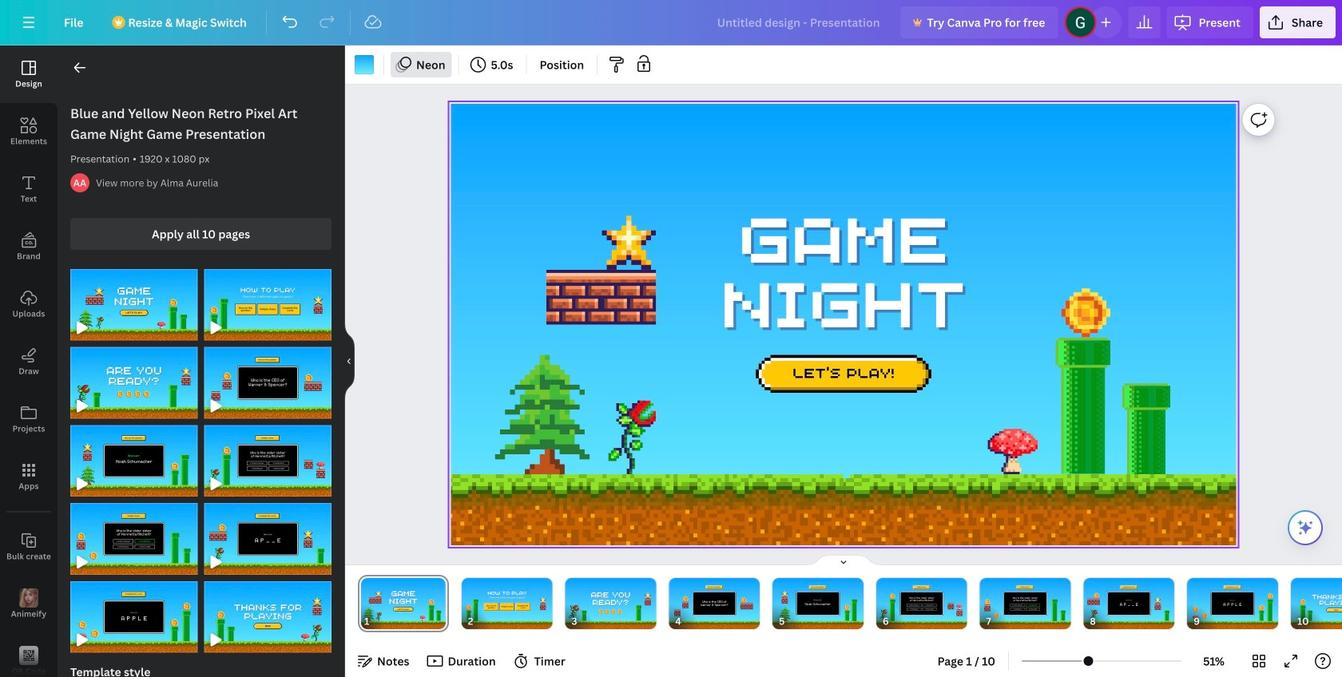 Task type: describe. For each thing, give the bounding box(es) containing it.
hide image
[[344, 323, 355, 400]]

side panel tab list
[[0, 46, 58, 678]]

alma aurelia image
[[70, 173, 89, 193]]

Page title text field
[[376, 614, 383, 630]]



Task type: vqa. For each thing, say whether or not it's contained in the screenshot.
third pink rectangle image from right
no



Task type: locate. For each thing, give the bounding box(es) containing it.
page 1 image
[[358, 579, 449, 630]]

canva assistant image
[[1296, 519, 1315, 538]]

blue and yellow neon retro pixel art game night game presentation element
[[70, 269, 198, 341], [204, 269, 332, 341], [70, 347, 198, 419], [204, 347, 332, 419], [70, 425, 198, 497], [204, 425, 332, 497], [70, 504, 198, 575], [204, 504, 332, 575], [70, 582, 198, 653], [204, 582, 332, 653]]

hide pages image
[[805, 555, 882, 567]]

Zoom button
[[1188, 649, 1240, 674]]

Design title text field
[[704, 6, 895, 38]]

alma aurelia element
[[70, 173, 89, 193]]

main menu bar
[[0, 0, 1342, 46]]

linear gradient 180°: #00a2ff, #6beffe image
[[355, 55, 374, 74], [355, 55, 374, 74]]



